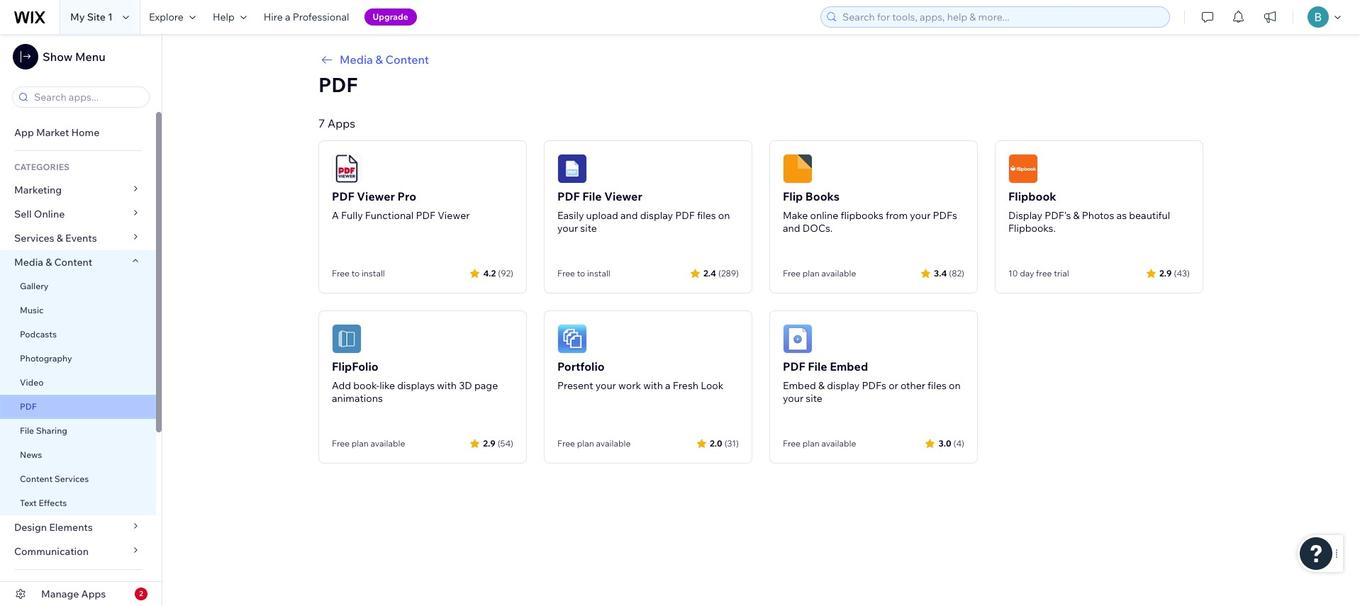 Task type: describe. For each thing, give the bounding box(es) containing it.
free plan available for book-
[[332, 438, 405, 449]]

from
[[886, 209, 908, 222]]

(4)
[[954, 438, 964, 449]]

communication link
[[0, 540, 156, 564]]

your inside portfolio present your work with a fresh look
[[596, 379, 616, 392]]

free for flipfolio
[[332, 438, 350, 449]]

explore
[[149, 11, 184, 23]]

(92)
[[498, 268, 513, 278]]

1
[[108, 11, 113, 23]]

flipfolio
[[332, 360, 379, 374]]

10
[[1008, 268, 1018, 279]]

podcasts
[[20, 329, 57, 340]]

file sharing
[[20, 426, 67, 436]]

pdf viewer pro a fully functional pdf viewer
[[332, 189, 470, 222]]

file for viewer
[[582, 189, 602, 204]]

install for file
[[587, 268, 610, 279]]

manage
[[41, 588, 79, 601]]

pdf inside sidebar element
[[20, 401, 37, 412]]

available for embed
[[822, 438, 856, 449]]

with inside portfolio present your work with a fresh look
[[643, 379, 663, 392]]

hire a professional link
[[255, 0, 358, 34]]

flip
[[783, 189, 803, 204]]

1 horizontal spatial media
[[340, 52, 373, 67]]

help
[[213, 11, 235, 23]]

my
[[70, 11, 85, 23]]

display inside pdf file embed embed & display pdfs or other files on your site
[[827, 379, 860, 392]]

news
[[20, 450, 42, 460]]

categories
[[14, 162, 70, 172]]

displays
[[397, 379, 435, 392]]

marketing link
[[0, 178, 156, 202]]

app market home link
[[0, 121, 156, 145]]

upload
[[586, 209, 618, 222]]

flipfolio logo image
[[332, 324, 362, 354]]

text effects link
[[0, 491, 156, 516]]

show menu
[[43, 50, 105, 64]]

text effects
[[20, 498, 67, 508]]

2
[[139, 589, 143, 599]]

as
[[1117, 209, 1127, 222]]

4.2 (92)
[[483, 268, 513, 278]]

4.2
[[483, 268, 496, 278]]

display
[[1008, 209, 1042, 222]]

market
[[36, 126, 69, 139]]

add
[[332, 379, 351, 392]]

2.9 (54)
[[483, 438, 513, 449]]

plan for make
[[803, 268, 820, 279]]

(289)
[[718, 268, 739, 278]]

content services
[[20, 474, 89, 484]]

media inside sidebar element
[[14, 256, 43, 269]]

present
[[557, 379, 593, 392]]

site inside pdf file viewer easily upload and display pdf files on your site
[[580, 222, 597, 235]]

0 vertical spatial services
[[14, 232, 54, 245]]

beautiful
[[1129, 209, 1170, 222]]

free
[[1036, 268, 1052, 279]]

0 horizontal spatial content
[[20, 474, 53, 484]]

pdf file viewer easily upload and display pdf files on your site
[[557, 189, 730, 235]]

services & events
[[14, 232, 97, 245]]

flipbook
[[1008, 189, 1057, 204]]

(82)
[[949, 268, 964, 278]]

video link
[[0, 371, 156, 395]]

& inside services & events link
[[57, 232, 63, 245]]

free for pdf file embed
[[783, 438, 801, 449]]

photography
[[20, 353, 72, 364]]

site inside pdf file embed embed & display pdfs or other files on your site
[[806, 392, 822, 405]]

(54)
[[498, 438, 513, 449]]

flipbooks.
[[1008, 222, 1056, 235]]

to for viewer
[[352, 268, 360, 279]]

on inside pdf file viewer easily upload and display pdf files on your site
[[718, 209, 730, 222]]

plan for your
[[577, 438, 594, 449]]

1 vertical spatial content
[[54, 256, 92, 269]]

7 apps
[[318, 116, 355, 130]]

marketing
[[14, 184, 62, 196]]

3.0
[[939, 438, 951, 449]]

2.0 (31)
[[710, 438, 739, 449]]

3d
[[459, 379, 472, 392]]

display inside pdf file viewer easily upload and display pdf files on your site
[[640, 209, 673, 222]]

pdf's
[[1045, 209, 1071, 222]]

7
[[318, 116, 325, 130]]

10 day free trial
[[1008, 268, 1069, 279]]

online
[[34, 208, 65, 221]]

2.9 for flipfolio
[[483, 438, 495, 449]]

app
[[14, 126, 34, 139]]

install for viewer
[[362, 268, 385, 279]]

photos
[[1082, 209, 1114, 222]]

home
[[71, 126, 99, 139]]

2.4
[[704, 268, 716, 278]]

2.9 for flipbook
[[1160, 268, 1172, 278]]

make
[[783, 209, 808, 222]]

file for embed
[[808, 360, 827, 374]]

file sharing link
[[0, 419, 156, 443]]

my site 1
[[70, 11, 113, 23]]

your inside pdf file embed embed & display pdfs or other files on your site
[[783, 392, 804, 405]]

day
[[1020, 268, 1034, 279]]

free for flip books
[[783, 268, 801, 279]]

fully
[[341, 209, 363, 222]]

0 vertical spatial content
[[386, 52, 429, 67]]

plan for embed
[[803, 438, 820, 449]]

file inside file sharing link
[[20, 426, 34, 436]]

upgrade
[[373, 11, 408, 22]]

0 horizontal spatial a
[[285, 11, 290, 23]]

a inside portfolio present your work with a fresh look
[[665, 379, 671, 392]]

1 vertical spatial media & content link
[[0, 250, 156, 274]]

design elements link
[[0, 516, 156, 540]]

with inside flipfolio add book-like displays with 3d page animations
[[437, 379, 457, 392]]

professional
[[293, 11, 349, 23]]

apps for manage apps
[[81, 588, 106, 601]]

(31)
[[725, 438, 739, 449]]

sidebar element
[[0, 34, 162, 606]]

easily
[[557, 209, 584, 222]]

sell
[[14, 208, 32, 221]]

design elements
[[14, 521, 93, 534]]

upgrade button
[[364, 9, 417, 26]]

functional
[[365, 209, 414, 222]]

free plan available for your
[[557, 438, 631, 449]]

effects
[[39, 498, 67, 508]]

plan for book-
[[352, 438, 369, 449]]



Task type: locate. For each thing, give the bounding box(es) containing it.
1 free to install from the left
[[332, 268, 385, 279]]

trial
[[1054, 268, 1069, 279]]

0 vertical spatial media
[[340, 52, 373, 67]]

media up gallery
[[14, 256, 43, 269]]

free plan available for make
[[783, 268, 856, 279]]

free to install
[[332, 268, 385, 279], [557, 268, 610, 279]]

0 vertical spatial site
[[580, 222, 597, 235]]

and
[[621, 209, 638, 222], [783, 222, 800, 235]]

1 horizontal spatial free to install
[[557, 268, 610, 279]]

on right 'other'
[[949, 379, 961, 392]]

free down make
[[783, 268, 801, 279]]

and inside flip books make online flipbooks from your pdfs and docs.
[[783, 222, 800, 235]]

available down animations
[[371, 438, 405, 449]]

0 vertical spatial files
[[697, 209, 716, 222]]

like
[[380, 379, 395, 392]]

pdf
[[318, 72, 358, 97], [332, 189, 354, 204], [557, 189, 580, 204], [416, 209, 435, 222], [675, 209, 695, 222], [783, 360, 805, 374], [20, 401, 37, 412]]

with left 3d
[[437, 379, 457, 392]]

to down fully
[[352, 268, 360, 279]]

to
[[352, 268, 360, 279], [577, 268, 585, 279]]

2 horizontal spatial viewer
[[604, 189, 642, 204]]

file up upload
[[582, 189, 602, 204]]

your inside flip books make online flipbooks from your pdfs and docs.
[[910, 209, 931, 222]]

1 vertical spatial pdfs
[[862, 379, 886, 392]]

(43)
[[1174, 268, 1190, 278]]

2 install from the left
[[587, 268, 610, 279]]

free right the (31) at bottom right
[[783, 438, 801, 449]]

pdf inside pdf file embed embed & display pdfs or other files on your site
[[783, 360, 805, 374]]

files right 'other'
[[928, 379, 947, 392]]

your left work
[[596, 379, 616, 392]]

display right upload
[[640, 209, 673, 222]]

design
[[14, 521, 47, 534]]

a
[[285, 11, 290, 23], [665, 379, 671, 392]]

app market home
[[14, 126, 99, 139]]

1 vertical spatial file
[[808, 360, 827, 374]]

3.4 (82)
[[934, 268, 964, 278]]

available for make
[[822, 268, 856, 279]]

media & content down services & events
[[14, 256, 92, 269]]

Search for tools, apps, help & more... field
[[838, 7, 1165, 27]]

1 vertical spatial media & content
[[14, 256, 92, 269]]

pdfs left or at right
[[862, 379, 886, 392]]

pdfs
[[933, 209, 957, 222], [862, 379, 886, 392]]

apps right "7"
[[328, 116, 355, 130]]

available down pdf file embed embed & display pdfs or other files on your site
[[822, 438, 856, 449]]

available down docs.
[[822, 268, 856, 279]]

2.9 left (43) at the top right of the page
[[1160, 268, 1172, 278]]

content services link
[[0, 467, 156, 491]]

your down pdf file embed  logo
[[783, 392, 804, 405]]

a right hire
[[285, 11, 290, 23]]

media & content
[[340, 52, 429, 67], [14, 256, 92, 269]]

events
[[65, 232, 97, 245]]

0 vertical spatial media & content link
[[318, 51, 1203, 68]]

1 horizontal spatial embed
[[830, 360, 868, 374]]

&
[[375, 52, 383, 67], [1073, 209, 1080, 222], [57, 232, 63, 245], [45, 256, 52, 269], [818, 379, 825, 392]]

1 horizontal spatial file
[[582, 189, 602, 204]]

free for pdf viewer pro
[[332, 268, 350, 279]]

gallery link
[[0, 274, 156, 299]]

1 install from the left
[[362, 268, 385, 279]]

2 vertical spatial file
[[20, 426, 34, 436]]

and right upload
[[621, 209, 638, 222]]

to for file
[[577, 268, 585, 279]]

1 horizontal spatial install
[[587, 268, 610, 279]]

a
[[332, 209, 339, 222]]

file
[[582, 189, 602, 204], [808, 360, 827, 374], [20, 426, 34, 436]]

site
[[580, 222, 597, 235], [806, 392, 822, 405]]

2 vertical spatial content
[[20, 474, 53, 484]]

1 horizontal spatial site
[[806, 392, 822, 405]]

install down upload
[[587, 268, 610, 279]]

sharing
[[36, 426, 67, 436]]

hire
[[264, 11, 283, 23]]

on inside pdf file embed embed & display pdfs or other files on your site
[[949, 379, 961, 392]]

podcasts link
[[0, 323, 156, 347]]

1 horizontal spatial a
[[665, 379, 671, 392]]

0 horizontal spatial and
[[621, 209, 638, 222]]

free to install for viewer
[[332, 268, 385, 279]]

a left fresh in the bottom of the page
[[665, 379, 671, 392]]

0 horizontal spatial apps
[[81, 588, 106, 601]]

and left docs.
[[783, 222, 800, 235]]

services down sell online
[[14, 232, 54, 245]]

pdfs inside pdf file embed embed & display pdfs or other files on your site
[[862, 379, 886, 392]]

0 vertical spatial media & content
[[340, 52, 429, 67]]

other
[[901, 379, 925, 392]]

or
[[889, 379, 898, 392]]

news link
[[0, 443, 156, 467]]

2.9
[[1160, 268, 1172, 278], [483, 438, 495, 449]]

free down present at the left of page
[[557, 438, 575, 449]]

communication
[[14, 545, 91, 558]]

1 vertical spatial site
[[806, 392, 822, 405]]

pdfs inside flip books make online flipbooks from your pdfs and docs.
[[933, 209, 957, 222]]

portfolio present your work with a fresh look
[[557, 360, 724, 392]]

0 vertical spatial file
[[582, 189, 602, 204]]

viewer up the functional
[[357, 189, 395, 204]]

0 vertical spatial display
[[640, 209, 673, 222]]

install down the functional
[[362, 268, 385, 279]]

1 horizontal spatial with
[[643, 379, 663, 392]]

pdf link
[[0, 395, 156, 419]]

free for pdf file viewer
[[557, 268, 575, 279]]

with right work
[[643, 379, 663, 392]]

0 vertical spatial pdfs
[[933, 209, 957, 222]]

0 horizontal spatial site
[[580, 222, 597, 235]]

0 horizontal spatial viewer
[[357, 189, 395, 204]]

flipbooks
[[841, 209, 884, 222]]

sell online link
[[0, 202, 156, 226]]

0 vertical spatial 2.9
[[1160, 268, 1172, 278]]

show menu button
[[13, 44, 105, 70]]

2 to from the left
[[577, 268, 585, 279]]

content down news
[[20, 474, 53, 484]]

1 to from the left
[[352, 268, 360, 279]]

pdf file viewer logo image
[[557, 154, 587, 184]]

file inside pdf file viewer easily upload and display pdf files on your site
[[582, 189, 602, 204]]

0 horizontal spatial on
[[718, 209, 730, 222]]

apps for 7 apps
[[328, 116, 355, 130]]

media
[[340, 52, 373, 67], [14, 256, 43, 269]]

0 horizontal spatial 2.9
[[483, 438, 495, 449]]

sell online
[[14, 208, 65, 221]]

your
[[910, 209, 931, 222], [557, 222, 578, 235], [596, 379, 616, 392], [783, 392, 804, 405]]

file up news
[[20, 426, 34, 436]]

1 horizontal spatial and
[[783, 222, 800, 235]]

0 vertical spatial embed
[[830, 360, 868, 374]]

available for your
[[596, 438, 631, 449]]

free to install down easily
[[557, 268, 610, 279]]

0 horizontal spatial media & content link
[[0, 250, 156, 274]]

0 horizontal spatial file
[[20, 426, 34, 436]]

2.4 (289)
[[704, 268, 739, 278]]

files inside pdf file embed embed & display pdfs or other files on your site
[[928, 379, 947, 392]]

0 horizontal spatial to
[[352, 268, 360, 279]]

embed
[[830, 360, 868, 374], [783, 379, 816, 392]]

work
[[618, 379, 641, 392]]

1 vertical spatial media
[[14, 256, 43, 269]]

1 vertical spatial 2.9
[[483, 438, 495, 449]]

and inside pdf file viewer easily upload and display pdf files on your site
[[621, 209, 638, 222]]

1 vertical spatial a
[[665, 379, 671, 392]]

files
[[697, 209, 716, 222], [928, 379, 947, 392]]

free down animations
[[332, 438, 350, 449]]

1 horizontal spatial on
[[949, 379, 961, 392]]

2 free to install from the left
[[557, 268, 610, 279]]

& inside flipbook display pdf's & photos as beautiful flipbooks.
[[1073, 209, 1080, 222]]

0 horizontal spatial display
[[640, 209, 673, 222]]

on up 2.4 (289)
[[718, 209, 730, 222]]

apps right manage
[[81, 588, 106, 601]]

viewer inside pdf file viewer easily upload and display pdf files on your site
[[604, 189, 642, 204]]

text
[[20, 498, 37, 508]]

0 horizontal spatial pdfs
[[862, 379, 886, 392]]

1 horizontal spatial content
[[54, 256, 92, 269]]

pro
[[397, 189, 416, 204]]

animations
[[332, 392, 383, 405]]

2 horizontal spatial file
[[808, 360, 827, 374]]

page
[[474, 379, 498, 392]]

music link
[[0, 299, 156, 323]]

viewer right the functional
[[438, 209, 470, 222]]

free for portfolio
[[557, 438, 575, 449]]

available down work
[[596, 438, 631, 449]]

1 with from the left
[[437, 379, 457, 392]]

books
[[806, 189, 840, 204]]

your left upload
[[557, 222, 578, 235]]

file inside pdf file embed embed & display pdfs or other files on your site
[[808, 360, 827, 374]]

hire a professional
[[264, 11, 349, 23]]

free to install down fully
[[332, 268, 385, 279]]

2.9 (43)
[[1160, 268, 1190, 278]]

Search apps... field
[[30, 87, 145, 107]]

elements
[[49, 521, 93, 534]]

to down easily
[[577, 268, 585, 279]]

1 vertical spatial services
[[54, 474, 89, 484]]

free down a
[[332, 268, 350, 279]]

explore
[[14, 581, 54, 591]]

1 vertical spatial display
[[827, 379, 860, 392]]

1 vertical spatial files
[[928, 379, 947, 392]]

services down news link
[[54, 474, 89, 484]]

show
[[43, 50, 73, 64]]

1 horizontal spatial display
[[827, 379, 860, 392]]

0 vertical spatial a
[[285, 11, 290, 23]]

portfolio logo image
[[557, 324, 587, 354]]

1 horizontal spatial 2.9
[[1160, 268, 1172, 278]]

media down upgrade button
[[340, 52, 373, 67]]

site
[[87, 11, 106, 23]]

2 with from the left
[[643, 379, 663, 392]]

3.4
[[934, 268, 947, 278]]

1 horizontal spatial media & content link
[[318, 51, 1203, 68]]

media & content inside sidebar element
[[14, 256, 92, 269]]

1 vertical spatial apps
[[81, 588, 106, 601]]

flipfolio add book-like displays with 3d page animations
[[332, 360, 498, 405]]

0 horizontal spatial with
[[437, 379, 457, 392]]

content up the 'gallery' link
[[54, 256, 92, 269]]

pdf viewer pro logo image
[[332, 154, 362, 184]]

free to install for file
[[557, 268, 610, 279]]

available
[[822, 268, 856, 279], [371, 438, 405, 449], [596, 438, 631, 449], [822, 438, 856, 449]]

0 horizontal spatial embed
[[783, 379, 816, 392]]

files up 2.4
[[697, 209, 716, 222]]

& inside pdf file embed embed & display pdfs or other files on your site
[[818, 379, 825, 392]]

file down pdf file embed  logo
[[808, 360, 827, 374]]

menu
[[75, 50, 105, 64]]

1 horizontal spatial to
[[577, 268, 585, 279]]

0 horizontal spatial media & content
[[14, 256, 92, 269]]

0 vertical spatial apps
[[328, 116, 355, 130]]

flipbook logo image
[[1008, 154, 1038, 184]]

free down easily
[[557, 268, 575, 279]]

1 horizontal spatial viewer
[[438, 209, 470, 222]]

1 horizontal spatial apps
[[328, 116, 355, 130]]

0 horizontal spatial media
[[14, 256, 43, 269]]

flipbook display pdf's & photos as beautiful flipbooks.
[[1008, 189, 1170, 235]]

media & content link
[[318, 51, 1203, 68], [0, 250, 156, 274]]

0 horizontal spatial files
[[697, 209, 716, 222]]

viewer
[[357, 189, 395, 204], [604, 189, 642, 204], [438, 209, 470, 222]]

pdfs right the from
[[933, 209, 957, 222]]

content down upgrade button
[[386, 52, 429, 67]]

your inside pdf file viewer easily upload and display pdf files on your site
[[557, 222, 578, 235]]

services & events link
[[0, 226, 156, 250]]

docs.
[[803, 222, 833, 235]]

photography link
[[0, 347, 156, 371]]

free plan available
[[783, 268, 856, 279], [332, 438, 405, 449], [557, 438, 631, 449], [783, 438, 856, 449]]

2 horizontal spatial content
[[386, 52, 429, 67]]

0 vertical spatial on
[[718, 209, 730, 222]]

on
[[718, 209, 730, 222], [949, 379, 961, 392]]

1 horizontal spatial pdfs
[[933, 209, 957, 222]]

gallery
[[20, 281, 49, 291]]

display left or at right
[[827, 379, 860, 392]]

pdf file embed  logo image
[[783, 324, 813, 354]]

1 vertical spatial embed
[[783, 379, 816, 392]]

free plan available for embed
[[783, 438, 856, 449]]

online
[[810, 209, 839, 222]]

1 vertical spatial on
[[949, 379, 961, 392]]

look
[[701, 379, 724, 392]]

0 horizontal spatial free to install
[[332, 268, 385, 279]]

2.9 left the (54)
[[483, 438, 495, 449]]

flip books make online flipbooks from your pdfs and docs.
[[783, 189, 957, 235]]

available for book-
[[371, 438, 405, 449]]

1 horizontal spatial files
[[928, 379, 947, 392]]

media & content down upgrade button
[[340, 52, 429, 67]]

site down pdf file viewer logo
[[580, 222, 597, 235]]

services
[[14, 232, 54, 245], [54, 474, 89, 484]]

site down pdf file embed  logo
[[806, 392, 822, 405]]

free
[[332, 268, 350, 279], [557, 268, 575, 279], [783, 268, 801, 279], [332, 438, 350, 449], [557, 438, 575, 449], [783, 438, 801, 449]]

flip books logo image
[[783, 154, 813, 184]]

files inside pdf file viewer easily upload and display pdf files on your site
[[697, 209, 716, 222]]

viewer up upload
[[604, 189, 642, 204]]

1 horizontal spatial media & content
[[340, 52, 429, 67]]

your right the from
[[910, 209, 931, 222]]

0 horizontal spatial install
[[362, 268, 385, 279]]

apps inside sidebar element
[[81, 588, 106, 601]]



Task type: vqa. For each thing, say whether or not it's contained in the screenshot.
CONTENT
yes



